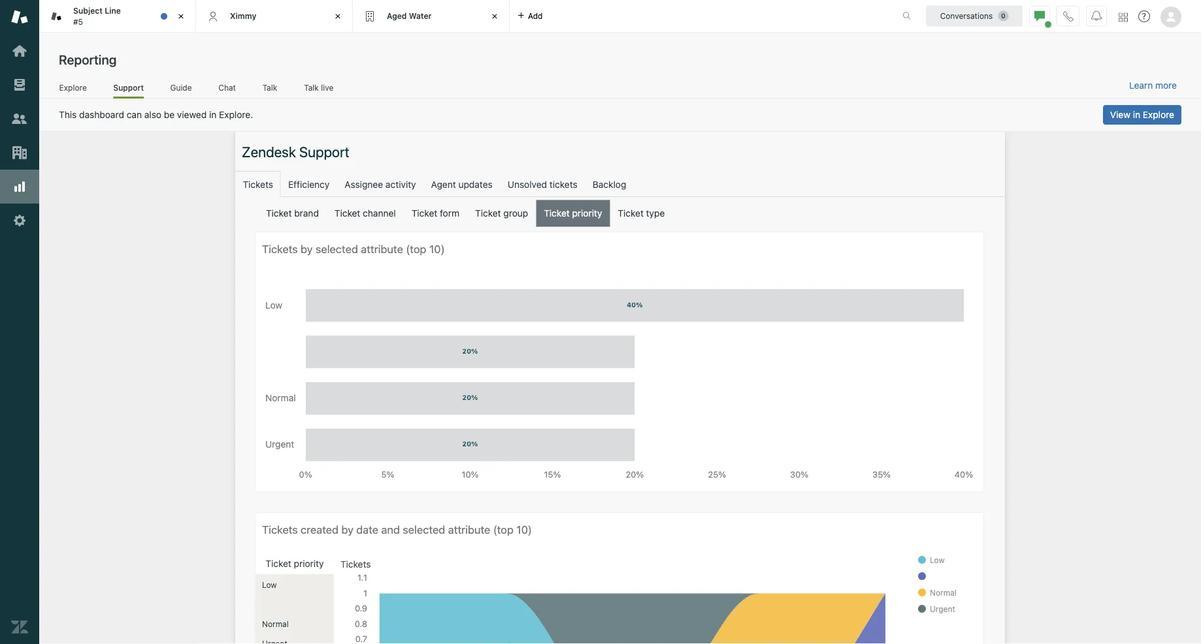 Task type: locate. For each thing, give the bounding box(es) containing it.
talk live
[[304, 83, 333, 92]]

also
[[144, 109, 161, 120]]

close image inside aged water tab
[[488, 10, 501, 23]]

in right viewed on the left
[[209, 109, 217, 120]]

conversations
[[940, 11, 993, 21]]

live
[[321, 83, 333, 92]]

customers image
[[11, 110, 28, 127]]

close image
[[331, 10, 344, 23], [488, 10, 501, 23]]

learn more link
[[1129, 80, 1177, 91]]

talk live link
[[304, 83, 334, 97]]

talk left live
[[304, 83, 319, 92]]

reporting image
[[11, 178, 28, 195]]

1 horizontal spatial explore
[[1143, 109, 1174, 120]]

organizations image
[[11, 144, 28, 161]]

ximmy
[[230, 11, 256, 20]]

talk
[[262, 83, 277, 92], [304, 83, 319, 92]]

1 talk from the left
[[262, 83, 277, 92]]

talk for talk live
[[304, 83, 319, 92]]

ximmy tab
[[196, 0, 353, 33]]

close image left aged at the left top of the page
[[331, 10, 344, 23]]

button displays agent's chat status as online. image
[[1034, 11, 1045, 21]]

tabs tab list
[[39, 0, 889, 33]]

0 horizontal spatial in
[[209, 109, 217, 120]]

guide
[[170, 83, 192, 92]]

explore.
[[219, 109, 253, 120]]

view in explore button
[[1103, 105, 1181, 125]]

close image left the add popup button
[[488, 10, 501, 23]]

talk link
[[262, 83, 277, 97]]

0 horizontal spatial close image
[[331, 10, 344, 23]]

view in explore
[[1110, 109, 1174, 120]]

tab
[[39, 0, 196, 33]]

0 horizontal spatial explore
[[59, 83, 87, 92]]

support link
[[113, 83, 144, 99]]

2 close image from the left
[[488, 10, 501, 23]]

1 horizontal spatial close image
[[488, 10, 501, 23]]

learn
[[1129, 80, 1153, 91]]

1 in from the left
[[1133, 109, 1140, 120]]

tab containing subject line
[[39, 0, 196, 33]]

1 close image from the left
[[331, 10, 344, 23]]

talk right chat
[[262, 83, 277, 92]]

zendesk support image
[[11, 8, 28, 25]]

explore
[[59, 83, 87, 92], [1143, 109, 1174, 120]]

2 in from the left
[[209, 109, 217, 120]]

water
[[409, 11, 432, 20]]

learn more
[[1129, 80, 1177, 91]]

1 horizontal spatial in
[[1133, 109, 1140, 120]]

conversations button
[[926, 6, 1023, 26]]

talk for talk
[[262, 83, 277, 92]]

add
[[528, 11, 543, 21]]

close image for ximmy
[[331, 10, 344, 23]]

explore up this
[[59, 83, 87, 92]]

aged water
[[387, 11, 432, 20]]

chat link
[[218, 83, 236, 97]]

explore link
[[59, 83, 87, 97]]

explore down learn more link
[[1143, 109, 1174, 120]]

in right view at the top right
[[1133, 109, 1140, 120]]

in
[[1133, 109, 1140, 120], [209, 109, 217, 120]]

2 talk from the left
[[304, 83, 319, 92]]

1 vertical spatial explore
[[1143, 109, 1174, 120]]

close image inside 'ximmy' tab
[[331, 10, 344, 23]]

reporting
[[59, 52, 117, 67]]

1 horizontal spatial talk
[[304, 83, 319, 92]]

close image
[[174, 10, 188, 23]]

0 horizontal spatial talk
[[262, 83, 277, 92]]



Task type: vqa. For each thing, say whether or not it's contained in the screenshot.
(GMT- for Yesterday 16:15
no



Task type: describe. For each thing, give the bounding box(es) containing it.
subject line #5
[[73, 6, 121, 26]]

in inside button
[[1133, 109, 1140, 120]]

viewed
[[177, 109, 207, 120]]

add button
[[510, 0, 550, 32]]

can
[[127, 109, 142, 120]]

zendesk products image
[[1119, 13, 1128, 22]]

this dashboard can also be viewed in explore.
[[59, 109, 253, 120]]

notifications image
[[1091, 11, 1102, 21]]

dashboard
[[79, 109, 124, 120]]

subject
[[73, 6, 103, 15]]

0 vertical spatial explore
[[59, 83, 87, 92]]

view
[[1110, 109, 1130, 120]]

views image
[[11, 76, 28, 93]]

chat
[[218, 83, 236, 92]]

explore inside button
[[1143, 109, 1174, 120]]

admin image
[[11, 212, 28, 229]]

get help image
[[1138, 10, 1150, 22]]

more
[[1155, 80, 1177, 91]]

aged
[[387, 11, 407, 20]]

be
[[164, 109, 175, 120]]

main element
[[0, 0, 39, 645]]

close image for aged water
[[488, 10, 501, 23]]

line
[[105, 6, 121, 15]]

#5
[[73, 17, 83, 26]]

aged water tab
[[353, 0, 510, 33]]

get started image
[[11, 42, 28, 59]]

support
[[113, 83, 144, 92]]

guide link
[[170, 83, 192, 97]]

zendesk image
[[11, 619, 28, 636]]

this
[[59, 109, 77, 120]]



